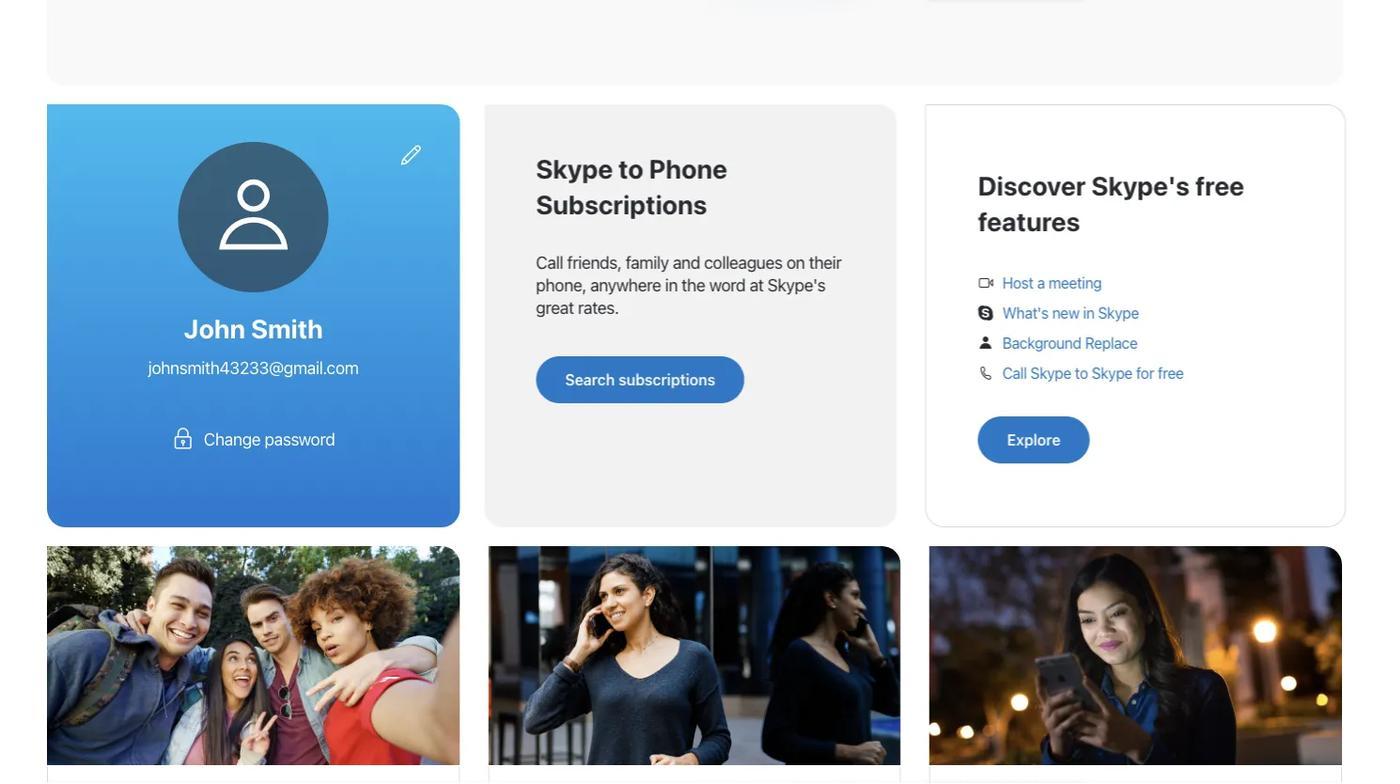 Task type: locate. For each thing, give the bounding box(es) containing it.

[[210, 174, 297, 261]]

1 vertical spatial to
[[1075, 364, 1088, 382]]

in left the
[[665, 275, 678, 295]]

1 vertical spatial in
[[1083, 304, 1095, 322]]

0 horizontal spatial call
[[536, 252, 563, 272]]

discover skype's free features
[[978, 170, 1245, 237]]

in inside discover skype's free features region
[[1083, 304, 1095, 322]]

0 horizontal spatial skype's
[[768, 275, 826, 295]]

0 vertical spatial to
[[619, 153, 644, 184]]

replace
[[1085, 334, 1138, 352]]

skype's
[[1092, 170, 1190, 201], [768, 275, 826, 295]]

0 vertical spatial free
[[1196, 170, 1245, 201]]

1 horizontal spatial in
[[1083, 304, 1095, 322]]

to
[[619, 153, 644, 184], [1075, 364, 1088, 382]]

0 vertical spatial skype's
[[1092, 170, 1190, 201]]

a
[[1037, 274, 1045, 292]]

free inside discover skype's free features
[[1196, 170, 1245, 201]]

call right 
[[1003, 364, 1027, 382]]

discover skype's free features region
[[964, 143, 1308, 489]]

features
[[978, 206, 1080, 237]]

what's new in skype link
[[1003, 304, 1139, 322]]

change password link
[[204, 429, 335, 449]]

explore
[[1007, 431, 1061, 449]]

skype down  background replace
[[1031, 364, 1072, 382]]

in
[[665, 275, 678, 295], [1083, 304, 1095, 322]]

skype's inside call friends, family and colleagues on their phone, anywhere in the word at skype's great rates.
[[768, 275, 826, 295]]

call up phone,
[[536, 252, 563, 272]]

and
[[673, 252, 700, 272]]

call friends, family and colleagues on their phone, anywhere in the word at skype's great rates.
[[536, 252, 842, 317]]

free
[[1196, 170, 1245, 201], [1158, 364, 1184, 382]]

1 vertical spatial skype's
[[768, 275, 826, 295]]

 what's new in skype
[[978, 304, 1139, 322]]

skype up subscriptions
[[536, 153, 613, 184]]

discover
[[978, 170, 1086, 201]]

change
[[204, 429, 261, 449]]

in right new
[[1083, 304, 1095, 322]]

to down background replace link
[[1075, 364, 1088, 382]]

call
[[536, 252, 563, 272], [1003, 364, 1027, 382]]

host
[[1003, 274, 1034, 292]]

1 horizontal spatial call
[[1003, 364, 1027, 382]]

skype
[[536, 153, 613, 184], [1098, 304, 1139, 322], [1031, 364, 1072, 382], [1092, 364, 1133, 382]]

skype down replace
[[1092, 364, 1133, 382]]

family
[[626, 252, 669, 272]]


[[978, 306, 993, 321]]

1 horizontal spatial skype's
[[1092, 170, 1190, 201]]

skype up replace
[[1098, 304, 1139, 322]]

0 vertical spatial call
[[536, 252, 563, 272]]

0 vertical spatial in
[[665, 275, 678, 295]]

 call skype to skype for free
[[978, 364, 1184, 382]]

0 horizontal spatial free
[[1158, 364, 1184, 382]]

for
[[1136, 364, 1154, 382]]

0 horizontal spatial in
[[665, 275, 678, 295]]

john
[[184, 313, 245, 344]]

skype inside the skype to phone subscriptions
[[536, 153, 613, 184]]

subscriptions
[[536, 189, 707, 220]]

on
[[787, 252, 805, 272]]

1 vertical spatial call
[[1003, 364, 1027, 382]]

explore button
[[978, 417, 1090, 464]]

1 horizontal spatial free
[[1196, 170, 1245, 201]]

johnsmith43233@gmail.com
[[148, 357, 359, 378]]

great video calling with skype image
[[630, 0, 1287, 28]]

1 horizontal spatial to
[[1075, 364, 1088, 382]]


[[172, 428, 194, 450]]

 link
[[390, 135, 432, 176]]

to up subscriptions
[[619, 153, 644, 184]]

background replace link
[[1003, 334, 1138, 352]]

0 horizontal spatial to
[[619, 153, 644, 184]]



Task type: describe. For each thing, give the bounding box(es) containing it.
 background replace
[[978, 334, 1138, 352]]

background
[[1003, 334, 1082, 352]]

skype to phone subscriptions
[[536, 153, 728, 220]]


[[978, 336, 993, 351]]

phone,
[[536, 275, 587, 295]]


[[978, 366, 993, 381]]

 change password
[[172, 428, 335, 450]]

rates.
[[578, 297, 619, 317]]

at
[[750, 275, 764, 295]]


[[400, 144, 422, 167]]

the
[[682, 275, 705, 295]]


[[978, 276, 993, 291]]

skype's inside discover skype's free features
[[1092, 170, 1190, 201]]

word
[[709, 275, 746, 295]]

search subscriptions
[[565, 371, 715, 389]]

phone
[[649, 153, 728, 184]]

 
[[210, 144, 422, 261]]

smith
[[251, 313, 323, 344]]

in inside call friends, family and colleagues on their phone, anywhere in the word at skype's great rates.
[[665, 275, 678, 295]]

colleagues
[[704, 252, 783, 272]]

search subscriptions button
[[536, 356, 745, 403]]

their
[[809, 252, 842, 272]]

john smith
[[184, 313, 323, 344]]

call inside call friends, family and colleagues on their phone, anywhere in the word at skype's great rates.
[[536, 252, 563, 272]]

1 vertical spatial free
[[1158, 364, 1184, 382]]

friends,
[[567, 252, 622, 272]]

great
[[536, 297, 574, 317]]

anywhere
[[591, 275, 661, 295]]

call skype to skype for free link
[[1003, 364, 1184, 382]]

what's
[[1003, 304, 1049, 322]]

to inside discover skype's free features region
[[1075, 364, 1088, 382]]

host a meeting link
[[1003, 274, 1102, 292]]

search
[[565, 371, 615, 389]]

call inside discover skype's free features region
[[1003, 364, 1027, 382]]

 host a meeting
[[978, 274, 1102, 292]]

subscriptions
[[619, 371, 715, 389]]

password
[[265, 429, 335, 449]]

meeting
[[1049, 274, 1102, 292]]

to inside the skype to phone subscriptions
[[619, 153, 644, 184]]

new
[[1052, 304, 1080, 322]]



Task type: vqa. For each thing, say whether or not it's contained in the screenshot.
By
no



